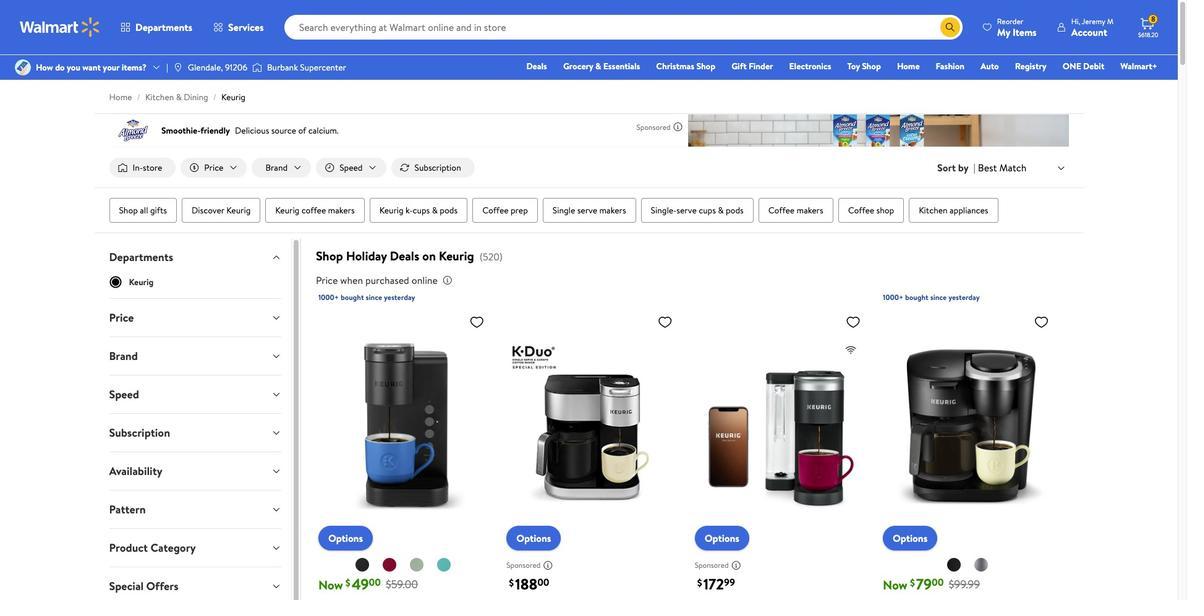 Task type: vqa. For each thing, say whether or not it's contained in the screenshot.
00 inside "Now $ 49 00 $59.00"
yes



Task type: locate. For each thing, give the bounding box(es) containing it.
options for keurig® k-duo special edition single serve k-cup pod & carafe coffee maker, silver image
[[517, 531, 552, 545]]

keurig left coffee
[[276, 204, 300, 217]]

$ left "188"
[[509, 576, 514, 590]]

departments button down discover
[[99, 238, 291, 276]]

black image up $99.99
[[947, 557, 962, 572]]

price down "keurig" radio
[[109, 310, 134, 326]]

1000+ bought since yesterday
[[319, 292, 416, 303], [884, 292, 981, 303]]

1 horizontal spatial subscription
[[415, 161, 461, 174]]

speed
[[340, 161, 363, 174], [109, 387, 139, 402]]

coffee prep
[[483, 204, 528, 217]]

brand button down the 'price' tab
[[99, 337, 291, 375]]

1 $ from the left
[[346, 576, 351, 590]]

Keurig radio
[[109, 276, 122, 288]]

3 00 from the left
[[932, 576, 944, 589]]

pods for single-serve cups & pods
[[726, 204, 744, 217]]

coffee for coffee shop
[[849, 204, 875, 217]]

shop
[[697, 60, 716, 72], [863, 60, 882, 72], [119, 204, 138, 217], [316, 248, 343, 264]]

add to favorites list, keurig k-supreme smart coffee maker, multistream technology, brews 6-12oz cup sizes, black image
[[846, 314, 861, 330]]

keurig k-duo essentials black single-serve k-cup pod coffee maker, black image
[[884, 309, 1055, 541]]

2 horizontal spatial sponsored
[[695, 560, 729, 571]]

sponsored up "172"
[[695, 560, 729, 571]]

hi, jeremy m account
[[1072, 16, 1114, 39]]

options up 79
[[893, 531, 928, 545]]

$ 172 99
[[698, 573, 736, 594]]

sponsored
[[637, 122, 671, 132], [507, 560, 541, 571], [695, 560, 729, 571]]

when
[[340, 274, 363, 287]]

departments
[[136, 20, 192, 34], [109, 249, 173, 265]]

1 coffee from the left
[[483, 204, 509, 217]]

$ left 79
[[911, 576, 916, 590]]

cups down subscription button
[[413, 204, 430, 217]]

home down your
[[109, 91, 132, 103]]

home left "fashion"
[[898, 60, 920, 72]]

1 vertical spatial speed
[[109, 387, 139, 402]]

1 vertical spatial home link
[[109, 91, 132, 103]]

0 vertical spatial departments
[[136, 20, 192, 34]]

0 horizontal spatial pods
[[440, 204, 458, 217]]

speed button up the keurig coffee makers link
[[316, 158, 386, 178]]

kitchen & dining link
[[145, 91, 208, 103]]

1 vertical spatial deals
[[390, 248, 420, 264]]

1 ad disclaimer and feedback for ingridsponsoredproducts image from the left
[[543, 560, 553, 570]]

& right single-
[[718, 204, 724, 217]]

coffee makers link
[[759, 198, 834, 223]]

options
[[328, 531, 363, 545], [517, 531, 552, 545], [705, 531, 740, 545], [893, 531, 928, 545]]

pattern tab
[[99, 491, 291, 528]]

2 horizontal spatial 00
[[932, 576, 944, 589]]

0 horizontal spatial serve
[[578, 204, 598, 217]]

1 pods from the left
[[440, 204, 458, 217]]

1 1000+ bought since yesterday from the left
[[319, 292, 416, 303]]

0 horizontal spatial brand
[[109, 348, 138, 364]]

special offers
[[109, 579, 179, 594]]

cups
[[413, 204, 430, 217], [699, 204, 716, 217]]

cups right single-
[[699, 204, 716, 217]]

1 options link from the left
[[319, 526, 373, 550]]

single-serve cups & pods
[[651, 204, 744, 217]]

jeremy
[[1083, 16, 1106, 26]]

kitchen left appliances
[[920, 204, 948, 217]]

price
[[204, 161, 224, 174], [316, 274, 338, 287], [109, 310, 134, 326]]

keurig down "91206"
[[222, 91, 246, 103]]

now left 49
[[319, 576, 343, 593]]

speed button
[[316, 158, 386, 178], [99, 376, 291, 413]]

0 horizontal spatial yesterday
[[384, 292, 416, 303]]

ad disclaimer and feedback for ingridsponsoredproducts image up $ 188 00
[[543, 560, 553, 570]]

$ left 49
[[346, 576, 351, 590]]

4 options link from the left
[[884, 526, 938, 550]]

0 horizontal spatial |
[[166, 61, 168, 74]]

makers right coffee
[[328, 204, 355, 217]]

3 options from the left
[[705, 531, 740, 545]]

1 horizontal spatial price
[[204, 161, 224, 174]]

 image
[[173, 62, 183, 72]]

pods
[[440, 204, 458, 217], [726, 204, 744, 217]]

coffee shop
[[849, 204, 895, 217]]

deals
[[527, 60, 547, 72], [390, 248, 420, 264]]

00 inside now $ 79 00 $99.99
[[932, 576, 944, 589]]

options link
[[319, 526, 373, 550], [507, 526, 561, 550], [695, 526, 750, 550], [884, 526, 938, 550]]

2 makers from the left
[[600, 204, 627, 217]]

reorder
[[998, 16, 1024, 26]]

options link up 79
[[884, 526, 938, 550]]

price button up brand tab
[[99, 299, 291, 337]]

0 horizontal spatial 1000+ bought since yesterday
[[319, 292, 416, 303]]

2 since from the left
[[931, 292, 947, 303]]

subscription inside button
[[415, 161, 461, 174]]

188
[[516, 573, 538, 594]]

sort by |
[[938, 161, 976, 175]]

single
[[553, 204, 576, 217]]

glendale,
[[188, 61, 223, 74]]

& left dining
[[176, 91, 182, 103]]

Walmart Site-Wide search field
[[284, 15, 963, 40]]

2 1000+ from the left
[[884, 292, 904, 303]]

1 since from the left
[[366, 292, 382, 303]]

2 ad disclaimer and feedback for ingridsponsoredproducts image from the left
[[732, 560, 742, 570]]

price button up discover
[[181, 158, 247, 178]]

0 horizontal spatial makers
[[328, 204, 355, 217]]

0 horizontal spatial speed
[[109, 387, 139, 402]]

home link
[[892, 59, 926, 73], [109, 91, 132, 103]]

now $ 79 00 $99.99
[[884, 573, 981, 594]]

ad disclaimer and feedback for ingridsponsoredproducts image for keurig® k-duo special edition single serve k-cup pod & carafe coffee maker, silver image
[[543, 560, 553, 570]]

00 inside now $ 49 00 $59.00
[[369, 576, 381, 589]]

2 bought from the left
[[906, 292, 929, 303]]

options up $ 188 00
[[517, 531, 552, 545]]

1 horizontal spatial ad disclaimer and feedback for ingridsponsoredproducts image
[[732, 560, 742, 570]]

coffee makers
[[769, 204, 824, 217]]

1 bought from the left
[[341, 292, 364, 303]]

0 horizontal spatial home
[[109, 91, 132, 103]]

subscription up keurig k-cups & pods link
[[415, 161, 461, 174]]

options link up 99 at the bottom
[[695, 526, 750, 550]]

1 horizontal spatial serve
[[677, 204, 697, 217]]

price button
[[181, 158, 247, 178], [99, 299, 291, 337]]

/
[[137, 91, 140, 103], [213, 91, 217, 103]]

appliances
[[950, 204, 989, 217]]

ad disclaimer and feedback for ingridsponsoredproducts image up 99 at the bottom
[[732, 560, 742, 570]]

1 vertical spatial home
[[109, 91, 132, 103]]

1 horizontal spatial 1000+
[[884, 292, 904, 303]]

discover
[[192, 204, 225, 217]]

shop holiday deals on keurig (520)
[[316, 248, 503, 264]]

2 vertical spatial price
[[109, 310, 134, 326]]

deals left grocery
[[527, 60, 547, 72]]

1 vertical spatial price
[[316, 274, 338, 287]]

1 00 from the left
[[369, 576, 381, 589]]

services
[[228, 20, 264, 34]]

single serve makers link
[[543, 198, 636, 223]]

1 horizontal spatial speed
[[340, 161, 363, 174]]

 image for how do you want your items?
[[15, 59, 31, 75]]

3 options link from the left
[[695, 526, 750, 550]]

1 horizontal spatial black image
[[947, 557, 962, 572]]

now inside now $ 49 00 $59.00
[[319, 576, 343, 593]]

want
[[82, 61, 101, 74]]

2 horizontal spatial makers
[[797, 204, 824, 217]]

& right grocery
[[596, 60, 602, 72]]

00 inside $ 188 00
[[538, 576, 550, 589]]

keurig left k-
[[380, 204, 404, 217]]

options link for keurig k-duo essentials black single-serve k-cup pod coffee maker, black image
[[884, 526, 938, 550]]

0 vertical spatial brand button
[[252, 158, 311, 178]]

0 horizontal spatial deals
[[390, 248, 420, 264]]

shop up the when in the left of the page
[[316, 248, 343, 264]]

2 coffee from the left
[[769, 204, 795, 217]]

 image for burbank supercenter
[[252, 61, 262, 74]]

options up 99 at the bottom
[[705, 531, 740, 545]]

$59.00
[[386, 577, 418, 592]]

options up 49
[[328, 531, 363, 545]]

1 horizontal spatial now
[[884, 576, 908, 593]]

1000+ bought since yesterday for 79
[[884, 292, 981, 303]]

0 horizontal spatial speed button
[[99, 376, 291, 413]]

home
[[898, 60, 920, 72], [109, 91, 132, 103]]

91206
[[225, 61, 248, 74]]

1 horizontal spatial pods
[[726, 204, 744, 217]]

1 vertical spatial kitchen
[[920, 204, 948, 217]]

departments button up items?
[[110, 12, 203, 42]]

price inside tab
[[109, 310, 134, 326]]

0 horizontal spatial kitchen
[[145, 91, 174, 103]]

options link up $ 188 00
[[507, 526, 561, 550]]

single-
[[651, 204, 677, 217]]

1 now from the left
[[319, 576, 343, 593]]

pods for keurig k-cups & pods
[[440, 204, 458, 217]]

deals left on
[[390, 248, 420, 264]]

moonlight gray image
[[975, 557, 990, 572]]

makers left coffee shop link
[[797, 204, 824, 217]]

keurig
[[222, 91, 246, 103], [227, 204, 251, 217], [276, 204, 300, 217], [380, 204, 404, 217], [439, 248, 474, 264], [129, 276, 154, 288]]

keurig coffee makers
[[276, 204, 355, 217]]

2 serve from the left
[[677, 204, 697, 217]]

2 horizontal spatial price
[[316, 274, 338, 287]]

1 horizontal spatial home
[[898, 60, 920, 72]]

red image
[[382, 557, 397, 572]]

keurig k-express essentials single serve k-cup pod coffee maker, black image
[[319, 309, 490, 541]]

departments inside tab
[[109, 249, 173, 265]]

0 horizontal spatial subscription
[[109, 425, 170, 441]]

00 for 79
[[932, 576, 944, 589]]

00
[[369, 576, 381, 589], [538, 576, 550, 589], [932, 576, 944, 589]]

0 vertical spatial price button
[[181, 158, 247, 178]]

 image left how
[[15, 59, 31, 75]]

brand
[[266, 161, 288, 174], [109, 348, 138, 364]]

 image right "91206"
[[252, 61, 262, 74]]

bought
[[341, 292, 364, 303], [906, 292, 929, 303]]

0 horizontal spatial coffee
[[483, 204, 509, 217]]

options link up 49
[[319, 526, 373, 550]]

home for home
[[898, 60, 920, 72]]

brand inside sort and filter section element
[[266, 161, 288, 174]]

1 horizontal spatial 1000+ bought since yesterday
[[884, 292, 981, 303]]

1 horizontal spatial cups
[[699, 204, 716, 217]]

kitchen left dining
[[145, 91, 174, 103]]

1 vertical spatial brand
[[109, 348, 138, 364]]

home link down your
[[109, 91, 132, 103]]

black image for 49
[[355, 557, 370, 572]]

home link left "fashion"
[[892, 59, 926, 73]]

pattern button
[[99, 491, 291, 528]]

in-store button
[[109, 158, 176, 178]]

0 vertical spatial speed button
[[316, 158, 386, 178]]

0 horizontal spatial cups
[[413, 204, 430, 217]]

2 yesterday from the left
[[949, 292, 981, 303]]

2 options from the left
[[517, 531, 552, 545]]

0 vertical spatial home
[[898, 60, 920, 72]]

0 vertical spatial brand
[[266, 161, 288, 174]]

2 $ from the left
[[509, 576, 514, 590]]

/ left "keurig" link
[[213, 91, 217, 103]]

coffee for coffee prep
[[483, 204, 509, 217]]

1 makers from the left
[[328, 204, 355, 217]]

2 pods from the left
[[726, 204, 744, 217]]

since
[[366, 292, 382, 303], [931, 292, 947, 303]]

2 1000+ bought since yesterday from the left
[[884, 292, 981, 303]]

burbank supercenter
[[267, 61, 347, 74]]

cups for k-
[[413, 204, 430, 217]]

4 $ from the left
[[911, 576, 916, 590]]

0 horizontal spatial ad disclaimer and feedback for ingridsponsoredproducts image
[[543, 560, 553, 570]]

1 horizontal spatial /
[[213, 91, 217, 103]]

1 horizontal spatial deals
[[527, 60, 547, 72]]

1 horizontal spatial |
[[974, 161, 976, 175]]

pods right k-
[[440, 204, 458, 217]]

now left 79
[[884, 576, 908, 593]]

4 options from the left
[[893, 531, 928, 545]]

essentials
[[604, 60, 641, 72]]

$ left "172"
[[698, 576, 703, 590]]

pods left coffee makers link
[[726, 204, 744, 217]]

1 horizontal spatial makers
[[600, 204, 627, 217]]

2 horizontal spatial coffee
[[849, 204, 875, 217]]

serve
[[578, 204, 598, 217], [677, 204, 697, 217]]

2 cups from the left
[[699, 204, 716, 217]]

0 horizontal spatial black image
[[355, 557, 370, 572]]

registry link
[[1010, 59, 1053, 73]]

auto
[[981, 60, 1000, 72]]

price tab
[[99, 299, 291, 337]]

now inside now $ 79 00 $99.99
[[884, 576, 908, 593]]

2 options link from the left
[[507, 526, 561, 550]]

1 horizontal spatial 00
[[538, 576, 550, 589]]

one debit
[[1063, 60, 1105, 72]]

0 vertical spatial speed
[[340, 161, 363, 174]]

1 horizontal spatial bought
[[906, 292, 929, 303]]

& right k-
[[432, 204, 438, 217]]

speed inside speed tab
[[109, 387, 139, 402]]

1000+
[[319, 292, 339, 303], [884, 292, 904, 303]]

gifts
[[150, 204, 167, 217]]

sponsored up "188"
[[507, 560, 541, 571]]

0 horizontal spatial  image
[[15, 59, 31, 75]]

shop left all
[[119, 204, 138, 217]]

shop right toy
[[863, 60, 882, 72]]

/ down items?
[[137, 91, 140, 103]]

special offers button
[[99, 567, 291, 600]]

1 horizontal spatial brand
[[266, 161, 288, 174]]

departments up items?
[[136, 20, 192, 34]]

1 vertical spatial speed button
[[99, 376, 291, 413]]

0 horizontal spatial /
[[137, 91, 140, 103]]

legal information image
[[443, 275, 453, 285]]

0 horizontal spatial now
[[319, 576, 343, 593]]

coffee shop link
[[839, 198, 905, 223]]

electronics
[[790, 60, 832, 72]]

speed inside sort and filter section element
[[340, 161, 363, 174]]

fashion link
[[931, 59, 971, 73]]

subscription up availability
[[109, 425, 170, 441]]

discover keurig
[[192, 204, 251, 217]]

1 1000+ from the left
[[319, 292, 339, 303]]

1 horizontal spatial sponsored
[[637, 122, 671, 132]]

2 black image from the left
[[947, 557, 962, 572]]

glendale, 91206
[[188, 61, 248, 74]]

1 options from the left
[[328, 531, 363, 545]]

1 serve from the left
[[578, 204, 598, 217]]

3 coffee from the left
[[849, 204, 875, 217]]

since for 49
[[366, 292, 382, 303]]

sort and filter section element
[[94, 148, 1084, 188]]

1 horizontal spatial  image
[[252, 61, 262, 74]]

my
[[998, 25, 1011, 39]]

0 vertical spatial price
[[204, 161, 224, 174]]

2 00 from the left
[[538, 576, 550, 589]]

departments up "keurig" radio
[[109, 249, 173, 265]]

0 horizontal spatial bought
[[341, 292, 364, 303]]

black image
[[355, 557, 370, 572], [947, 557, 962, 572]]

0 horizontal spatial price
[[109, 310, 134, 326]]

speed button up subscription tab
[[99, 376, 291, 413]]

sort
[[938, 161, 957, 175]]

price left the when in the left of the page
[[316, 274, 338, 287]]

1 black image from the left
[[355, 557, 370, 572]]

| up kitchen & dining link
[[166, 61, 168, 74]]

ad disclaimer and feedback for skylinedisplayad image
[[673, 122, 683, 132]]

hi,
[[1072, 16, 1081, 26]]

3 $ from the left
[[698, 576, 703, 590]]

price up discover
[[204, 161, 224, 174]]

0 horizontal spatial 1000+
[[319, 292, 339, 303]]

0 horizontal spatial 00
[[369, 576, 381, 589]]

subscription
[[415, 161, 461, 174], [109, 425, 170, 441]]

1 vertical spatial departments
[[109, 249, 173, 265]]

sponsored left ad disclaimer and feedback for skylinedisplayad image on the right top of the page
[[637, 122, 671, 132]]

 image
[[15, 59, 31, 75], [252, 61, 262, 74]]

bought for 49
[[341, 292, 364, 303]]

2 now from the left
[[884, 576, 908, 593]]

8 $618.20
[[1139, 14, 1159, 39]]

1 horizontal spatial speed button
[[316, 158, 386, 178]]

brand button up coffee
[[252, 158, 311, 178]]

single serve makers
[[553, 204, 627, 217]]

search icon image
[[946, 22, 956, 32]]

&
[[596, 60, 602, 72], [176, 91, 182, 103], [432, 204, 438, 217], [718, 204, 724, 217]]

1 vertical spatial subscription
[[109, 425, 170, 441]]

black image up 49
[[355, 557, 370, 572]]

1 horizontal spatial since
[[931, 292, 947, 303]]

prep
[[511, 204, 528, 217]]

1 vertical spatial |
[[974, 161, 976, 175]]

3 makers from the left
[[797, 204, 824, 217]]

1 yesterday from the left
[[384, 292, 416, 303]]

1 horizontal spatial coffee
[[769, 204, 795, 217]]

| right by at the right top
[[974, 161, 976, 175]]

0 horizontal spatial since
[[366, 292, 382, 303]]

1 horizontal spatial home link
[[892, 59, 926, 73]]

0 vertical spatial subscription
[[415, 161, 461, 174]]

1 horizontal spatial yesterday
[[949, 292, 981, 303]]

makers right single
[[600, 204, 627, 217]]

ad disclaimer and feedback for ingridsponsoredproducts image
[[543, 560, 553, 570], [732, 560, 742, 570]]

one debit link
[[1058, 59, 1111, 73]]

1 cups from the left
[[413, 204, 430, 217]]



Task type: describe. For each thing, give the bounding box(es) containing it.
shop all gifts link
[[109, 198, 177, 223]]

| inside sort and filter section element
[[974, 161, 976, 175]]

since for 79
[[931, 292, 947, 303]]

kitchen appliances link
[[910, 198, 999, 223]]

price when purchased online
[[316, 274, 438, 287]]

offers
[[146, 579, 179, 594]]

Search search field
[[284, 15, 963, 40]]

& for keurig k-cups & pods
[[432, 204, 438, 217]]

product category tab
[[99, 529, 291, 567]]

best
[[979, 161, 998, 174]]

(520)
[[480, 250, 503, 264]]

serve for single
[[578, 204, 598, 217]]

subscription inside dropdown button
[[109, 425, 170, 441]]

fashion
[[937, 60, 965, 72]]

do
[[55, 61, 65, 74]]

electronics link
[[784, 59, 837, 73]]

99
[[725, 576, 736, 589]]

gift finder link
[[726, 59, 779, 73]]

pattern
[[109, 502, 146, 517]]

in-store
[[133, 161, 162, 174]]

coffee prep link
[[473, 198, 538, 223]]

options link for keurig k-supreme smart coffee maker, multistream technology, brews 6-12oz cup sizes, black image on the right bottom
[[695, 526, 750, 550]]

now $ 49 00 $59.00
[[319, 573, 418, 594]]

departments tab
[[99, 238, 291, 276]]

how
[[36, 61, 53, 74]]

subscription button
[[391, 158, 475, 178]]

bought for 79
[[906, 292, 929, 303]]

keurig® k-duo special edition single serve k-cup pod & carafe coffee maker, silver image
[[507, 309, 678, 541]]

sponsored for /
[[637, 122, 671, 132]]

0 horizontal spatial sponsored
[[507, 560, 541, 571]]

2 / from the left
[[213, 91, 217, 103]]

keurig right discover
[[227, 204, 251, 217]]

account
[[1072, 25, 1108, 39]]

shop all gifts
[[119, 204, 167, 217]]

toy
[[848, 60, 861, 72]]

dining
[[184, 91, 208, 103]]

keurig k-supreme smart coffee maker, multistream technology, brews 6-12oz cup sizes, black image
[[695, 309, 866, 541]]

burbank
[[267, 61, 298, 74]]

best match button
[[976, 160, 1069, 176]]

category
[[151, 540, 196, 556]]

reorder my items
[[998, 16, 1037, 39]]

gift finder
[[732, 60, 774, 72]]

items
[[1013, 25, 1037, 39]]

0 vertical spatial deals
[[527, 60, 547, 72]]

0 vertical spatial |
[[166, 61, 168, 74]]

172
[[704, 573, 725, 594]]

$ inside $ 188 00
[[509, 576, 514, 590]]

1 / from the left
[[137, 91, 140, 103]]

& for home / kitchen & dining / keurig
[[176, 91, 182, 103]]

walmart image
[[20, 17, 100, 37]]

1 horizontal spatial kitchen
[[920, 204, 948, 217]]

brand tab
[[99, 337, 291, 375]]

$ 188 00
[[509, 573, 550, 594]]

add to favorites list, keurig k-duo essentials black single-serve k-cup pod coffee maker, black image
[[1035, 314, 1050, 330]]

yesterday for 49
[[384, 292, 416, 303]]

home for home / kitchen & dining / keurig
[[109, 91, 132, 103]]

grocery
[[564, 60, 594, 72]]

m
[[1108, 16, 1114, 26]]

all
[[140, 204, 148, 217]]

walmart+
[[1121, 60, 1158, 72]]

best match
[[979, 161, 1027, 174]]

options for keurig k-duo essentials black single-serve k-cup pod coffee maker, black image
[[893, 531, 928, 545]]

walmart+ link
[[1116, 59, 1164, 73]]

8
[[1152, 14, 1156, 24]]

supercenter
[[300, 61, 347, 74]]

black image for 79
[[947, 557, 962, 572]]

shop right christmas on the top of the page
[[697, 60, 716, 72]]

store
[[143, 161, 162, 174]]

christmas shop
[[657, 60, 716, 72]]

deals link
[[521, 59, 553, 73]]

1000+ bought since yesterday for 49
[[319, 292, 416, 303]]

registry
[[1016, 60, 1047, 72]]

keurig up 'legal information' image
[[439, 248, 474, 264]]

$ inside now $ 49 00 $59.00
[[346, 576, 351, 590]]

keurig right "keurig" radio
[[129, 276, 154, 288]]

availability tab
[[99, 452, 291, 490]]

00 for 49
[[369, 576, 381, 589]]

price button inside sort and filter section element
[[181, 158, 247, 178]]

teal image
[[437, 557, 452, 572]]

$ inside now $ 79 00 $99.99
[[911, 576, 916, 590]]

brand inside brand tab
[[109, 348, 138, 364]]

christmas shop link
[[651, 59, 722, 73]]

yesterday for 79
[[949, 292, 981, 303]]

options link for keurig k-express essentials single serve k-cup pod coffee maker, black image
[[319, 526, 373, 550]]

keurig coffee makers link
[[266, 198, 365, 223]]

add to favorites list, keurig k-express essentials single serve k-cup pod coffee maker, black image
[[470, 314, 485, 330]]

grocery & essentials
[[564, 60, 641, 72]]

holiday
[[346, 248, 387, 264]]

online
[[412, 274, 438, 287]]

shop
[[877, 204, 895, 217]]

makers for keurig coffee makers
[[328, 204, 355, 217]]

services button
[[203, 12, 274, 42]]

sage image
[[410, 557, 424, 572]]

christmas
[[657, 60, 695, 72]]

special
[[109, 579, 144, 594]]

79
[[917, 573, 932, 594]]

match
[[1000, 161, 1027, 174]]

$99.99
[[949, 577, 981, 592]]

sponsored for $59.00
[[695, 560, 729, 571]]

$618.20
[[1139, 30, 1159, 39]]

keurig link
[[222, 91, 246, 103]]

now for 79
[[884, 576, 908, 593]]

availability
[[109, 463, 162, 479]]

ad disclaimer and feedback for ingridsponsoredproducts image for keurig k-supreme smart coffee maker, multistream technology, brews 6-12oz cup sizes, black image on the right bottom
[[732, 560, 742, 570]]

makers for single serve makers
[[600, 204, 627, 217]]

speed button inside sort and filter section element
[[316, 158, 386, 178]]

product
[[109, 540, 148, 556]]

special offers tab
[[99, 567, 291, 600]]

49
[[352, 573, 369, 594]]

kitchen appliances
[[920, 204, 989, 217]]

home / kitchen & dining / keurig
[[109, 91, 246, 103]]

toy shop
[[848, 60, 882, 72]]

by
[[959, 161, 969, 175]]

auto link
[[976, 59, 1005, 73]]

coffee for coffee makers
[[769, 204, 795, 217]]

0 vertical spatial departments button
[[110, 12, 203, 42]]

k-
[[406, 204, 413, 217]]

options link for keurig® k-duo special edition single serve k-cup pod & carafe coffee maker, silver image
[[507, 526, 561, 550]]

gift
[[732, 60, 747, 72]]

$ inside '$ 172 99'
[[698, 576, 703, 590]]

how do you want your items?
[[36, 61, 147, 74]]

on
[[423, 248, 436, 264]]

options for keurig k-supreme smart coffee maker, multistream technology, brews 6-12oz cup sizes, black image on the right bottom
[[705, 531, 740, 545]]

options for keurig k-express essentials single serve k-cup pod coffee maker, black image
[[328, 531, 363, 545]]

speed tab
[[99, 376, 291, 413]]

0 vertical spatial home link
[[892, 59, 926, 73]]

1000+ for 49
[[319, 292, 339, 303]]

discover keurig link
[[182, 198, 261, 223]]

single-serve cups & pods link
[[641, 198, 754, 223]]

availability button
[[99, 452, 291, 490]]

product category
[[109, 540, 196, 556]]

serve for single-
[[677, 204, 697, 217]]

add to favorites list, keurig® k-duo special edition single serve k-cup pod & carafe coffee maker, silver image
[[658, 314, 673, 330]]

0 horizontal spatial home link
[[109, 91, 132, 103]]

keurig k-cups & pods
[[380, 204, 458, 217]]

subscription tab
[[99, 414, 291, 452]]

1000+ for 79
[[884, 292, 904, 303]]

1 vertical spatial brand button
[[99, 337, 291, 375]]

1 vertical spatial price button
[[99, 299, 291, 337]]

cups for serve
[[699, 204, 716, 217]]

0 vertical spatial kitchen
[[145, 91, 174, 103]]

subscription button
[[99, 414, 291, 452]]

1 vertical spatial departments button
[[99, 238, 291, 276]]

purchased
[[366, 274, 410, 287]]

now for 49
[[319, 576, 343, 593]]

coffee
[[302, 204, 326, 217]]

& for single-serve cups & pods
[[718, 204, 724, 217]]

price inside sort and filter section element
[[204, 161, 224, 174]]

product category button
[[99, 529, 291, 567]]



